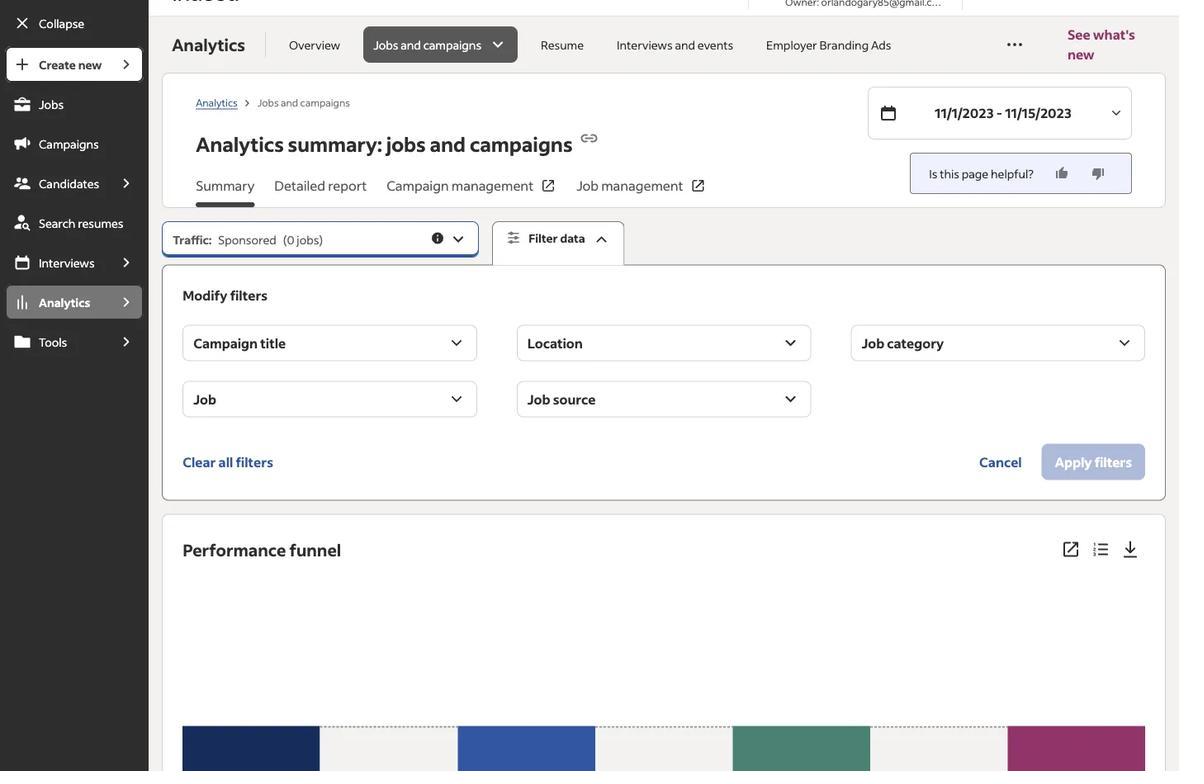 Task type: locate. For each thing, give the bounding box(es) containing it.
0 vertical spatial interviews
[[617, 37, 673, 52]]

0 horizontal spatial management
[[452, 177, 534, 194]]

0 horizontal spatial analytics link
[[5, 284, 109, 321]]

clear
[[183, 454, 216, 471]]

analytics link
[[196, 96, 238, 109], [5, 284, 109, 321]]

menu bar
[[0, 46, 149, 772]]

1 vertical spatial jobs and campaigns
[[258, 96, 350, 108]]

new right create
[[78, 57, 102, 72]]

clear all filters
[[183, 454, 273, 471]]

1 horizontal spatial jobs
[[386, 131, 426, 157]]

1 vertical spatial campaign
[[193, 335, 258, 352]]

1 horizontal spatial management
[[602, 177, 684, 194]]

0 vertical spatial jobs and campaigns
[[374, 37, 482, 52]]

management
[[452, 177, 534, 194], [602, 177, 684, 194]]

management for campaign management
[[452, 177, 534, 194]]

)
[[319, 232, 323, 247]]

management inside job management link
[[602, 177, 684, 194]]

1 management from the left
[[452, 177, 534, 194]]

campaigns
[[39, 136, 99, 151]]

traffic: sponsored ( 0 jobs )
[[173, 232, 323, 247]]

export as csv image
[[1121, 540, 1141, 560]]

clicks image
[[458, 578, 596, 772]]

0 horizontal spatial jobs and campaigns
[[258, 96, 350, 108]]

ads
[[872, 37, 892, 52]]

apply start rate image
[[596, 578, 733, 772], [596, 727, 733, 772]]

menu bar containing create new
[[0, 46, 149, 772]]

management inside campaign management link
[[452, 177, 534, 194]]

overview link
[[279, 26, 350, 63]]

campaign for campaign title
[[193, 335, 258, 352]]

interviews
[[617, 37, 673, 52], [39, 255, 95, 270]]

jobs up "campaign management"
[[386, 131, 426, 157]]

1 horizontal spatial new
[[1068, 46, 1095, 63]]

filter
[[529, 231, 558, 246]]

job
[[577, 177, 599, 194], [862, 335, 885, 352], [193, 391, 216, 408], [528, 391, 551, 408]]

campaign inside popup button
[[193, 335, 258, 352]]

apply completion rate image
[[871, 578, 1009, 772], [871, 727, 1009, 772]]

1 apply completion rate image from the top
[[871, 578, 1009, 772]]

1 click through rate image from the top
[[320, 578, 458, 772]]

1 horizontal spatial jobs
[[258, 96, 279, 108]]

jobs
[[386, 131, 426, 157], [297, 232, 319, 247]]

interviews down "search resumes" link on the top left of the page
[[39, 255, 95, 270]]

2 management from the left
[[602, 177, 684, 194]]

2 click through rate image from the top
[[320, 727, 458, 772]]

campaign title
[[193, 335, 286, 352]]

0 horizontal spatial campaign
[[193, 335, 258, 352]]

performance
[[183, 539, 286, 561]]

jobs and campaigns
[[374, 37, 482, 52], [258, 96, 350, 108]]

job left category
[[862, 335, 885, 352]]

0 vertical spatial analytics link
[[196, 96, 238, 109]]

1 vertical spatial filters
[[236, 454, 273, 471]]

analytics
[[172, 34, 245, 55], [196, 96, 238, 108], [196, 131, 284, 157], [39, 295, 90, 310]]

report
[[328, 177, 367, 194]]

cancel button
[[967, 444, 1036, 480]]

filters inside clear all filters button
[[236, 454, 273, 471]]

1 vertical spatial analytics link
[[5, 284, 109, 321]]

funnel
[[290, 539, 341, 561]]

campaign left title
[[193, 335, 258, 352]]

0 vertical spatial campaigns
[[424, 37, 482, 52]]

jobs and campaigns inside button
[[374, 37, 482, 52]]

job for job category
[[862, 335, 885, 352]]

interviews and events
[[617, 37, 734, 52]]

resumes
[[78, 216, 124, 230]]

1 horizontal spatial jobs and campaigns
[[374, 37, 482, 52]]

see
[[1068, 26, 1091, 43]]

0 horizontal spatial interviews
[[39, 255, 95, 270]]

see what's new button
[[1068, 17, 1160, 73]]

job inside "dropdown button"
[[862, 335, 885, 352]]

view detailed report image
[[1062, 540, 1081, 560]]

create new
[[39, 57, 102, 72]]

filters right modify
[[230, 287, 268, 304]]

jobs
[[374, 37, 399, 52], [258, 96, 279, 108], [39, 97, 64, 112]]

interviews inside interviews link
[[39, 255, 95, 270]]

job management
[[577, 177, 684, 194]]

jobs inside "menu bar"
[[39, 97, 64, 112]]

filters right the all
[[236, 454, 273, 471]]

0 vertical spatial jobs
[[386, 131, 426, 157]]

campaign
[[387, 177, 449, 194], [193, 335, 258, 352]]

2 horizontal spatial jobs
[[374, 37, 399, 52]]

2 apply start rate image from the top
[[596, 727, 733, 772]]

0 vertical spatial campaign
[[387, 177, 449, 194]]

data
[[561, 231, 586, 246]]

1 vertical spatial interviews
[[39, 255, 95, 270]]

traffic:
[[173, 232, 212, 247]]

create new link
[[5, 46, 109, 83]]

candidates link
[[5, 165, 109, 202]]

is this page helpful?
[[930, 166, 1034, 181]]

0 horizontal spatial jobs
[[39, 97, 64, 112]]

job source button
[[517, 381, 812, 418]]

campaign management
[[387, 177, 534, 194]]

job down 'show shareable url' icon
[[577, 177, 599, 194]]

-
[[997, 105, 1003, 121]]

overflow menu image
[[1005, 35, 1025, 55]]

this page is not helpful image
[[1091, 165, 1107, 182]]

campaigns link
[[5, 126, 144, 162]]

job left source
[[528, 391, 551, 408]]

job category button
[[851, 325, 1146, 362]]

interviews left events
[[617, 37, 673, 52]]

1 horizontal spatial interviews
[[617, 37, 673, 52]]

campaign down analytics summary: jobs and campaigns
[[387, 177, 449, 194]]

what's
[[1094, 26, 1136, 43]]

1 horizontal spatial campaign
[[387, 177, 449, 194]]

job for job management
[[577, 177, 599, 194]]

new
[[1068, 46, 1095, 63], [78, 57, 102, 72]]

new down see
[[1068, 46, 1095, 63]]

2 vertical spatial campaigns
[[470, 131, 573, 157]]

job up clear
[[193, 391, 216, 408]]

click through rate image
[[320, 578, 458, 772], [320, 727, 458, 772]]

table view image
[[1091, 540, 1111, 560]]

summary
[[196, 177, 255, 194]]

campaigns
[[424, 37, 482, 52], [300, 96, 350, 108], [470, 131, 573, 157]]

tools
[[39, 335, 67, 349]]

jobs right "0"
[[297, 232, 319, 247]]

filters
[[230, 287, 268, 304], [236, 454, 273, 471]]

modify
[[183, 287, 228, 304]]

employer branding ads link
[[757, 26, 902, 63]]

filter data button
[[493, 221, 625, 266]]

new inside see what's new
[[1068, 46, 1095, 63]]

events
[[698, 37, 734, 52]]

overview
[[289, 37, 341, 52]]

impressions image
[[183, 578, 320, 772]]

0 horizontal spatial jobs
[[297, 232, 319, 247]]

interviews inside interviews and events link
[[617, 37, 673, 52]]

is
[[930, 166, 938, 181]]



Task type: describe. For each thing, give the bounding box(es) containing it.
title
[[260, 335, 286, 352]]

2 apply completion rate image from the top
[[871, 727, 1009, 772]]

employer branding ads
[[767, 37, 892, 52]]

1 vertical spatial jobs
[[297, 232, 319, 247]]

filter data
[[529, 231, 586, 246]]

location button
[[517, 325, 812, 362]]

11/1/2023 - 11/15/2023
[[935, 105, 1072, 121]]

management for job management
[[602, 177, 684, 194]]

0
[[287, 232, 295, 247]]

0 vertical spatial filters
[[230, 287, 268, 304]]

see what's new
[[1068, 26, 1136, 63]]

(
[[283, 232, 287, 247]]

detailed
[[275, 177, 326, 194]]

this
[[940, 166, 960, 181]]

job management link
[[577, 176, 707, 207]]

source
[[553, 391, 596, 408]]

jobs and campaigns button
[[364, 26, 518, 63]]

helpful?
[[991, 166, 1034, 181]]

campaign for campaign management
[[387, 177, 449, 194]]

job source
[[528, 391, 596, 408]]

interviews link
[[5, 245, 109, 281]]

cancel
[[980, 454, 1023, 471]]

page
[[962, 166, 989, 181]]

1 horizontal spatial analytics link
[[196, 96, 238, 109]]

applies image
[[1008, 578, 1146, 772]]

job category
[[862, 335, 944, 352]]

interviews and events link
[[607, 26, 744, 63]]

0 horizontal spatial new
[[78, 57, 102, 72]]

category
[[888, 335, 944, 352]]

tools link
[[5, 324, 109, 360]]

interviews for interviews and events
[[617, 37, 673, 52]]

jobs link
[[5, 86, 144, 122]]

collapse
[[39, 16, 84, 31]]

this filters data based on the type of traffic a job received, not the sponsored status of the job itself. some jobs may receive both sponsored and organic traffic. combined view shows all traffic. image
[[431, 231, 445, 246]]

search resumes link
[[5, 205, 144, 241]]

1 vertical spatial campaigns
[[300, 96, 350, 108]]

analytics summary: jobs and campaigns
[[196, 131, 573, 157]]

resume
[[541, 37, 584, 52]]

search resumes
[[39, 216, 124, 230]]

apply starts image
[[733, 578, 871, 772]]

employer
[[767, 37, 818, 52]]

show shareable url image
[[580, 128, 599, 148]]

collapse button
[[5, 5, 144, 41]]

job for job
[[193, 391, 216, 408]]

interviews for interviews
[[39, 255, 95, 270]]

and inside button
[[401, 37, 421, 52]]

clear all filters button
[[183, 444, 273, 480]]

location
[[528, 335, 583, 352]]

11/15/2023
[[1006, 105, 1072, 121]]

summary link
[[196, 176, 255, 207]]

this page is helpful image
[[1054, 165, 1071, 182]]

resume link
[[531, 26, 594, 63]]

sponsored
[[218, 232, 277, 247]]

jobs inside button
[[374, 37, 399, 52]]

campaigns inside button
[[424, 37, 482, 52]]

candidates
[[39, 176, 99, 191]]

branding
[[820, 37, 869, 52]]

all
[[219, 454, 233, 471]]

performance funnel
[[183, 539, 341, 561]]

job for job source
[[528, 391, 551, 408]]

11/1/2023
[[935, 105, 994, 121]]

summary:
[[288, 131, 382, 157]]

detailed report
[[275, 177, 367, 194]]

campaign management link
[[387, 176, 557, 207]]

modify filters
[[183, 287, 268, 304]]

create
[[39, 57, 76, 72]]

campaign title button
[[183, 325, 477, 362]]

search
[[39, 216, 75, 230]]

job button
[[183, 381, 477, 418]]

1 apply start rate image from the top
[[596, 578, 733, 772]]

detailed report link
[[275, 176, 367, 207]]



Task type: vqa. For each thing, say whether or not it's contained in the screenshot.
Filter
yes



